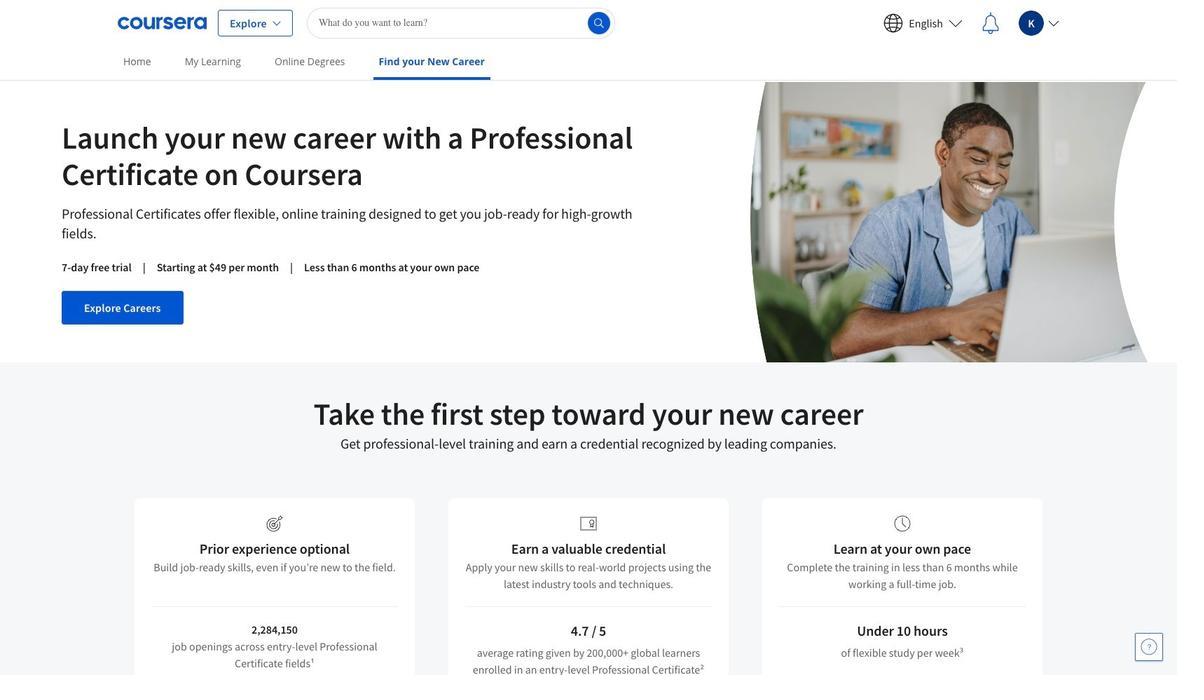 Task type: locate. For each thing, give the bounding box(es) containing it.
None search field
[[307, 7, 616, 38]]

coursera image
[[118, 12, 207, 34]]

help center image
[[1142, 639, 1158, 656]]



Task type: vqa. For each thing, say whether or not it's contained in the screenshot.
HELP CENTER icon
yes



Task type: describe. For each thing, give the bounding box(es) containing it.
What do you want to learn? text field
[[307, 7, 616, 38]]



